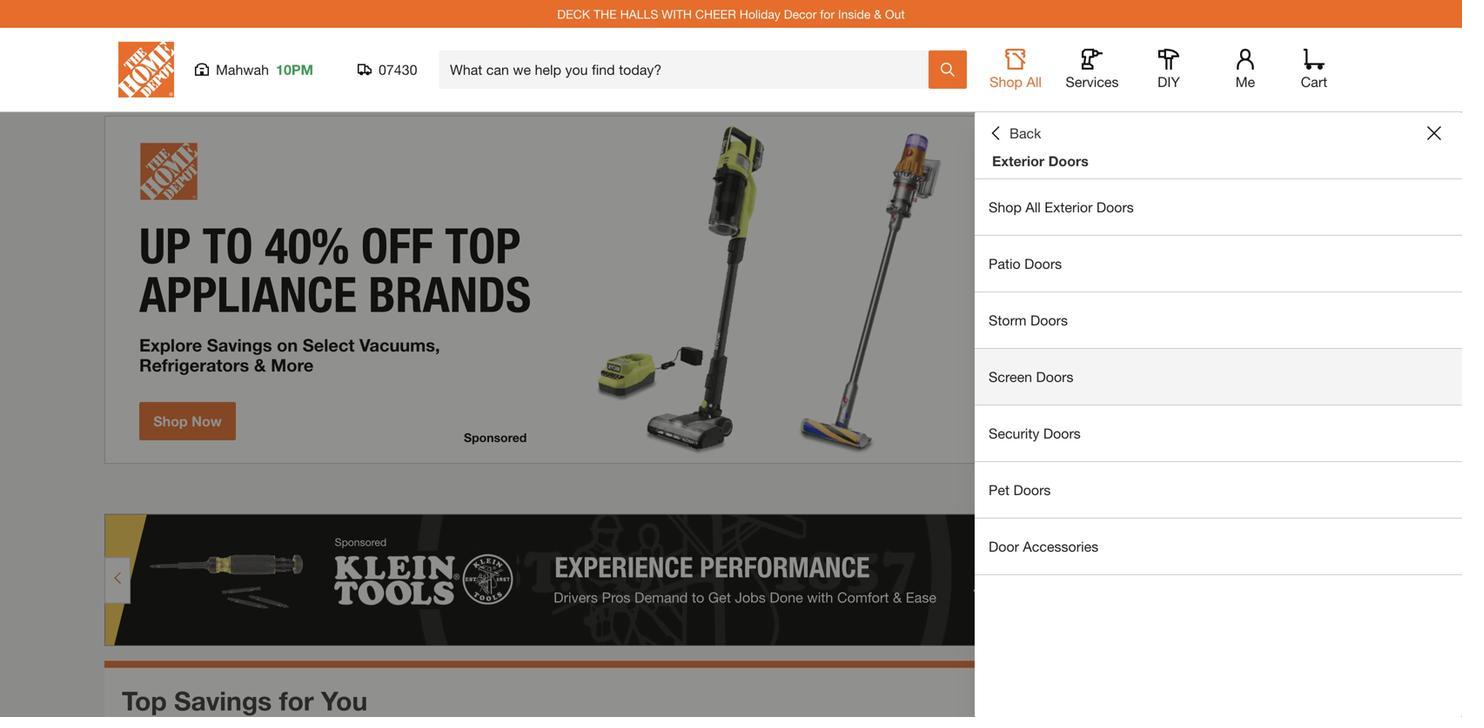 Task type: vqa. For each thing, say whether or not it's contained in the screenshot.
left THE THE
no



Task type: locate. For each thing, give the bounding box(es) containing it.
for left you
[[279, 685, 314, 716]]

all for shop all
[[1026, 74, 1042, 90]]

security
[[989, 425, 1039, 442]]

exterior doors
[[992, 153, 1089, 169]]

doors for storm doors
[[1030, 312, 1068, 329]]

storm doors link
[[975, 292, 1462, 348]]

exterior
[[992, 153, 1044, 169], [1045, 199, 1093, 215]]

me
[[1236, 74, 1255, 90]]

menu
[[975, 179, 1462, 575]]

1 horizontal spatial for
[[820, 7, 835, 21]]

screen doors link
[[975, 349, 1462, 405]]

all down exterior doors
[[1026, 199, 1041, 215]]

holiday
[[739, 7, 781, 21]]

shop up the 'back' button
[[990, 74, 1023, 90]]

screen doors
[[989, 369, 1074, 385]]

you
[[321, 685, 368, 716]]

security doors
[[989, 425, 1081, 442]]

1 vertical spatial all
[[1026, 199, 1041, 215]]

07430 button
[[358, 61, 418, 78]]

feedback link image
[[1439, 294, 1462, 388]]

doors for exterior doors
[[1048, 153, 1089, 169]]

top
[[122, 685, 167, 716]]

exterior down exterior doors
[[1045, 199, 1093, 215]]

1 vertical spatial for
[[279, 685, 314, 716]]

halls
[[620, 7, 658, 21]]

for left inside on the top right of the page
[[820, 7, 835, 21]]

mahwah 10pm
[[216, 61, 313, 78]]

0 vertical spatial exterior
[[992, 153, 1044, 169]]

all for shop all exterior doors
[[1026, 199, 1041, 215]]

me button
[[1218, 49, 1273, 91]]

0 vertical spatial all
[[1026, 74, 1042, 90]]

doors for pet doors
[[1013, 482, 1051, 498]]

exterior down the 'back' button
[[992, 153, 1044, 169]]

patio doors
[[989, 255, 1062, 272]]

diy button
[[1141, 49, 1197, 91]]

security doors link
[[975, 406, 1462, 461]]

doors for screen doors
[[1036, 369, 1074, 385]]

pet doors link
[[975, 462, 1462, 518]]

0 vertical spatial for
[[820, 7, 835, 21]]

shop inside button
[[990, 74, 1023, 90]]

all inside shop all exterior doors link
[[1026, 199, 1041, 215]]

07430
[[379, 61, 417, 78]]

mahwah
[[216, 61, 269, 78]]

shop
[[990, 74, 1023, 90], [989, 199, 1022, 215]]

door accessories
[[989, 538, 1099, 555]]

1 vertical spatial exterior
[[1045, 199, 1093, 215]]

door accessories link
[[975, 519, 1462, 574]]

shop up patio
[[989, 199, 1022, 215]]

for
[[820, 7, 835, 21], [279, 685, 314, 716]]

0 vertical spatial shop
[[990, 74, 1023, 90]]

1 vertical spatial shop
[[989, 199, 1022, 215]]

all up back at top
[[1026, 74, 1042, 90]]

doors for security doors
[[1043, 425, 1081, 442]]

shop inside menu
[[989, 199, 1022, 215]]

doors for patio doors
[[1025, 255, 1062, 272]]

patio
[[989, 255, 1021, 272]]

0 horizontal spatial for
[[279, 685, 314, 716]]

all
[[1026, 74, 1042, 90], [1026, 199, 1041, 215]]

back
[[1010, 125, 1041, 141]]

doors
[[1048, 153, 1089, 169], [1096, 199, 1134, 215], [1025, 255, 1062, 272], [1030, 312, 1068, 329], [1036, 369, 1074, 385], [1043, 425, 1081, 442], [1013, 482, 1051, 498]]

cart
[[1301, 74, 1327, 90]]

all inside shop all button
[[1026, 74, 1042, 90]]



Task type: describe. For each thing, give the bounding box(es) containing it.
back button
[[989, 124, 1041, 142]]

patio doors link
[[975, 236, 1462, 292]]

top savings for you
[[122, 685, 368, 716]]

accessories
[[1023, 538, 1099, 555]]

storm
[[989, 312, 1027, 329]]

diy
[[1158, 74, 1180, 90]]

storm doors
[[989, 312, 1068, 329]]

pet
[[989, 482, 1010, 498]]

services
[[1066, 74, 1119, 90]]

shop all exterior doors
[[989, 199, 1134, 215]]

inside
[[838, 7, 871, 21]]

drawer close image
[[1427, 126, 1441, 140]]

deck
[[557, 7, 590, 21]]

shop for shop all
[[990, 74, 1023, 90]]

with
[[662, 7, 692, 21]]

out
[[885, 7, 905, 21]]

deck the halls with cheer holiday decor for inside & out
[[557, 7, 905, 21]]

10pm
[[276, 61, 313, 78]]

deck the halls with cheer holiday decor for inside & out link
[[557, 7, 905, 21]]

&
[[874, 7, 882, 21]]

shop all
[[990, 74, 1042, 90]]

What can we help you find today? search field
[[450, 51, 928, 88]]

menu containing shop all exterior doors
[[975, 179, 1462, 575]]

shop all exterior doors link
[[975, 179, 1462, 235]]

shop for shop all exterior doors
[[989, 199, 1022, 215]]

decor
[[784, 7, 817, 21]]

exterior inside shop all exterior doors link
[[1045, 199, 1093, 215]]

cart link
[[1295, 49, 1333, 91]]

cheer
[[695, 7, 736, 21]]

savings
[[174, 685, 272, 716]]

pet doors
[[989, 482, 1051, 498]]

services button
[[1064, 49, 1120, 91]]

screen
[[989, 369, 1032, 385]]

shop all button
[[988, 49, 1043, 91]]

the home depot logo image
[[118, 42, 174, 97]]

door
[[989, 538, 1019, 555]]

the
[[594, 7, 617, 21]]



